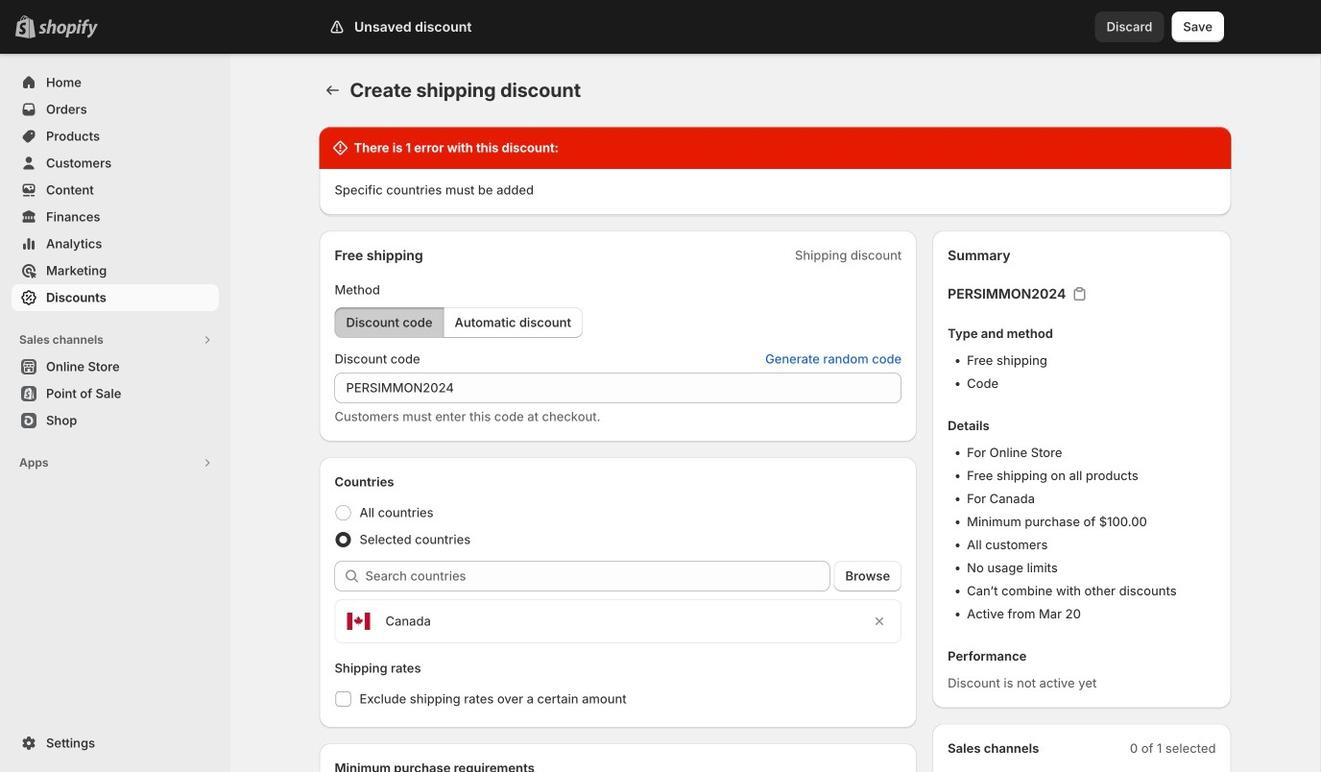 Task type: describe. For each thing, give the bounding box(es) containing it.
shopify image
[[38, 19, 98, 38]]



Task type: vqa. For each thing, say whether or not it's contained in the screenshot.
Shopify image
yes



Task type: locate. For each thing, give the bounding box(es) containing it.
Search countries text field
[[366, 561, 830, 592]]

None text field
[[335, 373, 902, 403]]



